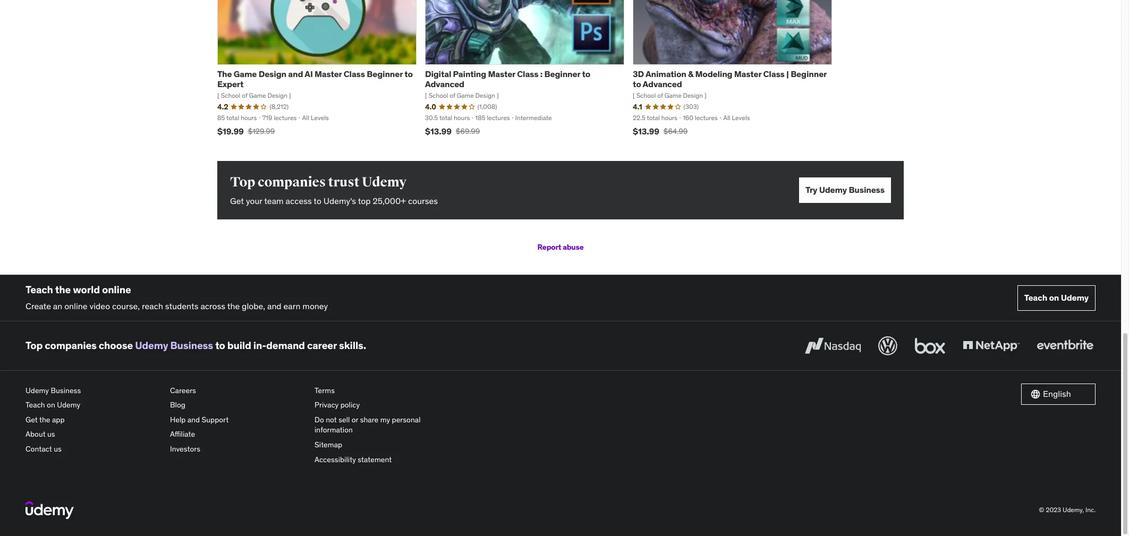 Task type: vqa. For each thing, say whether or not it's contained in the screenshot.


Task type: describe. For each thing, give the bounding box(es) containing it.
hours for advanced
[[661, 114, 677, 122]]

160
[[683, 114, 693, 122]]

the game design and ai master class beginner to expert [ school of game design ]
[[217, 68, 413, 100]]

nasdaq image
[[802, 334, 864, 357]]

|
[[787, 68, 789, 79]]

1 vertical spatial udemy business link
[[26, 383, 162, 398]]

185
[[475, 114, 485, 122]]

expert
[[217, 79, 243, 89]]

top companies choose udemy business to build in-demand career skills.
[[26, 339, 366, 352]]

top for top companies trust udemy
[[230, 174, 255, 190]]

digital painting master class : beginner to advanced [ school of game design ]
[[425, 68, 590, 100]]

modeling
[[695, 68, 733, 79]]

terms privacy policy do not sell or share my personal information sitemap accessibility statement
[[315, 386, 421, 464]]

demand
[[266, 339, 305, 352]]

policy
[[340, 400, 360, 410]]

1 vertical spatial the
[[227, 301, 240, 312]]

get the app link
[[26, 413, 162, 427]]

game inside 3d animation & modeling master class | beginner to advanced [ school of game design ]
[[665, 92, 682, 100]]

udemy right try
[[819, 185, 847, 195]]

and inside 'teach the world online create an online video course, reach students across the globe, and earn money'
[[267, 301, 281, 312]]

do
[[315, 415, 324, 424]]

3d animation & modeling master class | beginner to advanced link
[[633, 68, 827, 89]]

or
[[352, 415, 358, 424]]

an
[[53, 301, 62, 312]]

to inside the game design and ai master class beginner to expert [ school of game design ]
[[405, 68, 413, 79]]

english
[[1043, 389, 1071, 399]]

careers blog help and support affiliate investors
[[170, 386, 229, 454]]

course,
[[112, 301, 140, 312]]

personal
[[392, 415, 421, 424]]

0 vertical spatial on
[[1049, 292, 1059, 303]]

students
[[165, 301, 198, 312]]

get your team access to udemy's top 25,000+ courses
[[230, 196, 438, 206]]

85
[[217, 114, 225, 122]]

choose
[[99, 339, 133, 352]]

beginner for the game design and ai master class beginner to expert
[[367, 68, 403, 79]]

class inside 3d animation & modeling master class | beginner to advanced [ school of game design ]
[[763, 68, 785, 79]]

udemy's
[[324, 196, 356, 206]]

support
[[202, 415, 229, 424]]

about
[[26, 430, 46, 439]]

sitemap
[[315, 440, 342, 450]]

beginner for 3d animation & modeling master class | beginner to advanced
[[791, 68, 827, 79]]

world
[[73, 283, 100, 296]]

try udemy business link
[[799, 178, 891, 203]]

$13.99 for school
[[425, 126, 452, 136]]

class inside digital painting master class : beginner to advanced [ school of game design ]
[[517, 68, 539, 79]]

[ inside digital painting master class : beginner to advanced [ school of game design ]
[[425, 92, 427, 100]]

terms link
[[315, 383, 451, 398]]

master inside digital painting master class : beginner to advanced [ school of game design ]
[[488, 68, 515, 79]]

ai
[[305, 68, 313, 79]]

719
[[262, 114, 272, 122]]

about us link
[[26, 427, 162, 442]]

eventbrite image
[[1035, 334, 1096, 357]]

3d animation & modeling master class | beginner to advanced [ school of game design ]
[[633, 68, 827, 100]]

master inside the game design and ai master class beginner to expert [ school of game design ]
[[315, 68, 342, 79]]

careers
[[170, 386, 196, 395]]

total for expert
[[226, 114, 239, 122]]

career
[[307, 339, 337, 352]]

inc.
[[1086, 506, 1096, 514]]

all levels for ai
[[302, 114, 329, 122]]

160 lectures
[[683, 114, 718, 122]]

] for 3d
[[705, 92, 707, 100]]

in-
[[253, 339, 266, 352]]

udemy up 25,000+
[[362, 174, 407, 190]]

all levels for master
[[723, 114, 750, 122]]

top companies trust udemy
[[230, 174, 407, 190]]

22.5
[[633, 114, 646, 122]]

class inside the game design and ai master class beginner to expert [ school of game design ]
[[344, 68, 365, 79]]

digital painting master class : beginner to advanced link
[[425, 68, 590, 89]]

your
[[246, 196, 262, 206]]

udemy up the eventbrite "image"
[[1061, 292, 1089, 303]]

levels for ai
[[311, 114, 329, 122]]

and for ai
[[288, 68, 303, 79]]

©
[[1039, 506, 1044, 514]]

game up 719
[[249, 92, 266, 100]]

1 horizontal spatial business
[[170, 339, 213, 352]]

statement
[[358, 455, 392, 464]]

report abuse button
[[217, 237, 904, 258]]

[ for the game design and ai master class beginner to expert
[[217, 92, 219, 100]]

4.2
[[217, 102, 228, 112]]

across
[[201, 301, 225, 312]]

help
[[170, 415, 186, 424]]

lectures for master
[[487, 114, 510, 122]]

contact
[[26, 444, 52, 454]]

globe,
[[242, 301, 265, 312]]

business inside udemy business teach on udemy get the app about us contact us
[[51, 386, 81, 395]]

master inside 3d animation & modeling master class | beginner to advanced [ school of game design ]
[[734, 68, 762, 79]]

teach for on
[[1024, 292, 1047, 303]]

0 vertical spatial business
[[849, 185, 885, 195]]

(1,008)
[[478, 103, 497, 111]]

report
[[538, 242, 561, 252]]

sitemap link
[[315, 438, 451, 453]]

report abuse
[[538, 242, 584, 252]]

$64.99
[[664, 126, 688, 136]]

3d
[[633, 68, 644, 79]]

$19.99 $129.99
[[217, 126, 275, 136]]

small image
[[1030, 389, 1041, 399]]

on inside udemy business teach on udemy get the app about us contact us
[[47, 400, 55, 410]]

185 lectures
[[475, 114, 510, 122]]

access
[[286, 196, 312, 206]]

] inside digital painting master class : beginner to advanced [ school of game design ]
[[497, 92, 499, 100]]

reach
[[142, 301, 163, 312]]

udemy image
[[26, 501, 74, 519]]

digital
[[425, 68, 451, 79]]

$69.99
[[456, 126, 480, 136]]

get inside udemy business teach on udemy get the app about us contact us
[[26, 415, 38, 424]]

to right access
[[314, 196, 321, 206]]

(303)
[[684, 103, 699, 111]]

30.5 total hours
[[425, 114, 470, 122]]

not
[[326, 415, 337, 424]]

1 horizontal spatial online
[[102, 283, 131, 296]]

total for school
[[439, 114, 452, 122]]



Task type: locate. For each thing, give the bounding box(es) containing it.
4.1
[[633, 102, 642, 112]]

master right ai
[[315, 68, 342, 79]]

do not sell or share my personal information button
[[315, 413, 451, 438]]

25,000+
[[373, 196, 406, 206]]

help and support link
[[170, 413, 306, 427]]

class left :
[[517, 68, 539, 79]]

22.5 total hours
[[633, 114, 677, 122]]

companies down an
[[45, 339, 97, 352]]

privacy policy link
[[315, 398, 451, 413]]

class right ai
[[344, 68, 365, 79]]

teach inside udemy business teach on udemy get the app about us contact us
[[26, 400, 45, 410]]

of down expert
[[242, 92, 248, 100]]

1 all levels from the left
[[302, 114, 329, 122]]

class left "|"
[[763, 68, 785, 79]]

on up the eventbrite "image"
[[1049, 292, 1059, 303]]

all levels down 3d animation & modeling master class | beginner to advanced [ school of game design ]
[[723, 114, 750, 122]]

0 vertical spatial us
[[47, 430, 55, 439]]

total right the 85
[[226, 114, 239, 122]]

2 horizontal spatial beginner
[[791, 68, 827, 79]]

to left digital at the left top
[[405, 68, 413, 79]]

1 [ from the left
[[217, 92, 219, 100]]

2 horizontal spatial total
[[647, 114, 660, 122]]

$129.99
[[248, 126, 275, 136]]

[ up 4.2
[[217, 92, 219, 100]]

and for support
[[187, 415, 200, 424]]

all right the 719 lectures in the left of the page
[[302, 114, 309, 122]]

game
[[234, 68, 257, 79], [249, 92, 266, 100], [457, 92, 474, 100], [665, 92, 682, 100]]

$13.99 down 22.5
[[633, 126, 659, 136]]

all levels down the game design and ai master class beginner to expert [ school of game design ]
[[302, 114, 329, 122]]

on
[[1049, 292, 1059, 303], [47, 400, 55, 410]]

build
[[227, 339, 251, 352]]

to up 4.1
[[633, 79, 641, 89]]

0 horizontal spatial lectures
[[274, 114, 297, 122]]

$19.99
[[217, 126, 244, 136]]

teach for the
[[26, 283, 53, 296]]

master right the modeling
[[734, 68, 762, 79]]

to right :
[[582, 68, 590, 79]]

udemy up about
[[26, 386, 49, 395]]

1 horizontal spatial top
[[230, 174, 255, 190]]

udemy
[[362, 174, 407, 190], [819, 185, 847, 195], [1061, 292, 1089, 303], [135, 339, 168, 352], [26, 386, 49, 395], [57, 400, 80, 410]]

2 horizontal spatial school
[[636, 92, 656, 100]]

and inside careers blog help and support affiliate investors
[[187, 415, 200, 424]]

app
[[52, 415, 65, 424]]

0 horizontal spatial master
[[315, 68, 342, 79]]

8212 reviews element
[[270, 103, 289, 112]]

2 horizontal spatial and
[[288, 68, 303, 79]]

1 horizontal spatial advanced
[[643, 79, 682, 89]]

total right 22.5
[[647, 114, 660, 122]]

volkswagen image
[[876, 334, 900, 357]]

top
[[230, 174, 255, 190], [26, 339, 43, 352]]

0 horizontal spatial all levels
[[302, 114, 329, 122]]

1 horizontal spatial [
[[425, 92, 427, 100]]

1 total from the left
[[226, 114, 239, 122]]

lectures for &
[[695, 114, 718, 122]]

© 2023 udemy, inc.
[[1039, 506, 1096, 514]]

1 horizontal spatial levels
[[732, 114, 750, 122]]

0 horizontal spatial ]
[[289, 92, 291, 100]]

] up (1,008)
[[497, 92, 499, 100]]

303 reviews element
[[684, 103, 699, 112]]

$13.99 $64.99
[[633, 126, 688, 136]]

top down the create
[[26, 339, 43, 352]]

levels
[[311, 114, 329, 122], [732, 114, 750, 122]]

try
[[806, 185, 817, 195]]

the game design and ai master class beginner to expert link
[[217, 68, 413, 89]]

beginner inside 3d animation & modeling master class | beginner to advanced [ school of game design ]
[[791, 68, 827, 79]]

design inside digital painting master class : beginner to advanced [ school of game design ]
[[475, 92, 495, 100]]

2 advanced from the left
[[643, 79, 682, 89]]

2 horizontal spatial business
[[849, 185, 885, 195]]

0 vertical spatial companies
[[258, 174, 326, 190]]

$13.99 $69.99
[[425, 126, 480, 136]]

accessibility
[[315, 455, 356, 464]]

2 ] from the left
[[497, 92, 499, 100]]

0 vertical spatial get
[[230, 196, 244, 206]]

blog link
[[170, 398, 306, 413]]

2023
[[1046, 506, 1061, 514]]

2 master from the left
[[488, 68, 515, 79]]

hours for expert
[[241, 114, 257, 122]]

0 horizontal spatial companies
[[45, 339, 97, 352]]

2 vertical spatial business
[[51, 386, 81, 395]]

] up the 719 lectures in the left of the page
[[289, 92, 291, 100]]

] inside the game design and ai master class beginner to expert [ school of game design ]
[[289, 92, 291, 100]]

school up 4.1
[[636, 92, 656, 100]]

and inside the game design and ai master class beginner to expert [ school of game design ]
[[288, 68, 303, 79]]

video
[[90, 301, 110, 312]]

contact us link
[[26, 442, 162, 457]]

teach inside 'teach the world online create an online video course, reach students across the globe, and earn money'
[[26, 283, 53, 296]]

1 horizontal spatial get
[[230, 196, 244, 206]]

0 vertical spatial udemy business link
[[135, 339, 213, 352]]

of inside digital painting master class : beginner to advanced [ school of game design ]
[[450, 92, 455, 100]]

0 horizontal spatial and
[[187, 415, 200, 424]]

teach
[[26, 283, 53, 296], [1024, 292, 1047, 303], [26, 400, 45, 410]]

top
[[358, 196, 371, 206]]

0 horizontal spatial online
[[64, 301, 87, 312]]

0 horizontal spatial beginner
[[367, 68, 403, 79]]

the inside udemy business teach on udemy get the app about us contact us
[[39, 415, 50, 424]]

online right an
[[64, 301, 87, 312]]

online
[[102, 283, 131, 296], [64, 301, 87, 312]]

lectures down 8212 reviews element
[[274, 114, 297, 122]]

share
[[360, 415, 378, 424]]

2 all from the left
[[723, 114, 730, 122]]

game down animation
[[665, 92, 682, 100]]

lectures right 160
[[695, 114, 718, 122]]

on up app
[[47, 400, 55, 410]]

investors
[[170, 444, 200, 454]]

[ up 4.0 at the top
[[425, 92, 427, 100]]

0 horizontal spatial total
[[226, 114, 239, 122]]

1 horizontal spatial class
[[517, 68, 539, 79]]

4.0
[[425, 102, 436, 112]]

teach on udemy
[[1024, 292, 1089, 303]]

intermediate
[[515, 114, 552, 122]]

3 school from the left
[[636, 92, 656, 100]]

2 $13.99 from the left
[[633, 126, 659, 136]]

the left globe,
[[227, 301, 240, 312]]

$13.99 for advanced
[[633, 126, 659, 136]]

of for 3d
[[658, 92, 663, 100]]

2 hours from the left
[[454, 114, 470, 122]]

0 horizontal spatial top
[[26, 339, 43, 352]]

create
[[26, 301, 51, 312]]

advanced inside digital painting master class : beginner to advanced [ school of game design ]
[[425, 79, 464, 89]]

2 all levels from the left
[[723, 114, 750, 122]]

3 beginner from the left
[[791, 68, 827, 79]]

1 vertical spatial business
[[170, 339, 213, 352]]

of inside 3d animation & modeling master class | beginner to advanced [ school of game design ]
[[658, 92, 663, 100]]

total right 30.5
[[439, 114, 452, 122]]

1 class from the left
[[344, 68, 365, 79]]

of inside the game design and ai master class beginner to expert [ school of game design ]
[[242, 92, 248, 100]]

beginner inside digital painting master class : beginner to advanced [ school of game design ]
[[544, 68, 580, 79]]

0 vertical spatial top
[[230, 174, 255, 190]]

levels for master
[[732, 114, 750, 122]]

0 horizontal spatial levels
[[311, 114, 329, 122]]

1 horizontal spatial all
[[723, 114, 730, 122]]

1 vertical spatial on
[[47, 400, 55, 410]]

top up the your
[[230, 174, 255, 190]]

0 vertical spatial teach on udemy link
[[1017, 285, 1096, 311]]

[
[[217, 92, 219, 100], [425, 92, 427, 100], [633, 92, 635, 100]]

terms
[[315, 386, 335, 395]]

1 advanced from the left
[[425, 79, 464, 89]]

to left build
[[215, 339, 225, 352]]

school for the game design and ai master class beginner to expert
[[221, 92, 240, 100]]

of up '30.5 total hours'
[[450, 92, 455, 100]]

1 horizontal spatial master
[[488, 68, 515, 79]]

levels down the game design and ai master class beginner to expert [ school of game design ]
[[311, 114, 329, 122]]

lectures down 1008 reviews element
[[487, 114, 510, 122]]

school
[[221, 92, 240, 100], [429, 92, 448, 100], [636, 92, 656, 100]]

companies for trust
[[258, 174, 326, 190]]

advanced up 4.0 at the top
[[425, 79, 464, 89]]

udemy business teach on udemy get the app about us contact us
[[26, 386, 81, 454]]

of down animation
[[658, 92, 663, 100]]

hours up $64.99
[[661, 114, 677, 122]]

try udemy business
[[806, 185, 885, 195]]

netapp image
[[961, 334, 1022, 357]]

affiliate
[[170, 430, 195, 439]]

2 total from the left
[[439, 114, 452, 122]]

:
[[540, 68, 543, 79]]

1 all from the left
[[302, 114, 309, 122]]

2 vertical spatial the
[[39, 415, 50, 424]]

1 master from the left
[[315, 68, 342, 79]]

2 horizontal spatial lectures
[[695, 114, 718, 122]]

lectures for design
[[274, 114, 297, 122]]

of for the
[[242, 92, 248, 100]]

beginner inside the game design and ai master class beginner to expert [ school of game design ]
[[367, 68, 403, 79]]

0 horizontal spatial class
[[344, 68, 365, 79]]

us right the contact
[[54, 444, 62, 454]]

udemy business link up get the app link
[[26, 383, 162, 398]]

3 ] from the left
[[705, 92, 707, 100]]

1 horizontal spatial teach on udemy link
[[1017, 285, 1096, 311]]

udemy business link
[[135, 339, 213, 352], [26, 383, 162, 398]]

&
[[688, 68, 694, 79]]

teach on udemy link up about us link
[[26, 398, 162, 413]]

[ for 3d animation & modeling master class | beginner to advanced
[[633, 92, 635, 100]]

1 horizontal spatial hours
[[454, 114, 470, 122]]

school inside the game design and ai master class beginner to expert [ school of game design ]
[[221, 92, 240, 100]]

0 horizontal spatial teach on udemy link
[[26, 398, 162, 413]]

1 horizontal spatial school
[[429, 92, 448, 100]]

get left the your
[[230, 196, 244, 206]]

levels down 3d animation & modeling master class | beginner to advanced [ school of game design ]
[[732, 114, 750, 122]]

blog
[[170, 400, 185, 410]]

advanced
[[425, 79, 464, 89], [643, 79, 682, 89]]

2 horizontal spatial class
[[763, 68, 785, 79]]

all levels
[[302, 114, 329, 122], [723, 114, 750, 122]]

english button
[[1021, 383, 1096, 405]]

3 total from the left
[[647, 114, 660, 122]]

abuse
[[563, 242, 584, 252]]

1 vertical spatial teach on udemy link
[[26, 398, 162, 413]]

[ inside the game design and ai master class beginner to expert [ school of game design ]
[[217, 92, 219, 100]]

the
[[217, 68, 232, 79]]

0 horizontal spatial advanced
[[425, 79, 464, 89]]

[ inside 3d animation & modeling master class | beginner to advanced [ school of game design ]
[[633, 92, 635, 100]]

1 vertical spatial top
[[26, 339, 43, 352]]

2 horizontal spatial the
[[227, 301, 240, 312]]

school inside 3d animation & modeling master class | beginner to advanced [ school of game design ]
[[636, 92, 656, 100]]

affiliate link
[[170, 427, 306, 442]]

3 master from the left
[[734, 68, 762, 79]]

and right help
[[187, 415, 200, 424]]

get up about
[[26, 415, 38, 424]]

1 horizontal spatial beginner
[[544, 68, 580, 79]]

] for the
[[289, 92, 291, 100]]

school for 3d animation & modeling master class | beginner to advanced
[[636, 92, 656, 100]]

the up an
[[55, 283, 71, 296]]

and left earn
[[267, 301, 281, 312]]

1 hours from the left
[[241, 114, 257, 122]]

0 horizontal spatial all
[[302, 114, 309, 122]]

1 horizontal spatial companies
[[258, 174, 326, 190]]

game inside digital painting master class : beginner to advanced [ school of game design ]
[[457, 92, 474, 100]]

total for advanced
[[647, 114, 660, 122]]

1 horizontal spatial ]
[[497, 92, 499, 100]]

1008 reviews element
[[478, 103, 497, 112]]

] inside 3d animation & modeling master class | beginner to advanced [ school of game design ]
[[705, 92, 707, 100]]

] up 160 lectures
[[705, 92, 707, 100]]

2 school from the left
[[429, 92, 448, 100]]

skills.
[[339, 339, 366, 352]]

painting
[[453, 68, 486, 79]]

to inside 3d animation & modeling master class | beginner to advanced [ school of game design ]
[[633, 79, 641, 89]]

money
[[303, 301, 328, 312]]

design inside 3d animation & modeling master class | beginner to advanced [ school of game design ]
[[683, 92, 703, 100]]

us right about
[[47, 430, 55, 439]]

1 school from the left
[[221, 92, 240, 100]]

3 lectures from the left
[[695, 114, 718, 122]]

0 horizontal spatial get
[[26, 415, 38, 424]]

2 vertical spatial and
[[187, 415, 200, 424]]

companies for choose
[[45, 339, 97, 352]]

0 horizontal spatial [
[[217, 92, 219, 100]]

companies up access
[[258, 174, 326, 190]]

earn
[[283, 301, 300, 312]]

1 levels from the left
[[311, 114, 329, 122]]

$13.99 down 30.5
[[425, 126, 452, 136]]

to
[[405, 68, 413, 79], [582, 68, 590, 79], [633, 79, 641, 89], [314, 196, 321, 206], [215, 339, 225, 352]]

hours up $19.99 $129.99
[[241, 114, 257, 122]]

0 vertical spatial the
[[55, 283, 71, 296]]

udemy business link down students
[[135, 339, 213, 352]]

2 lectures from the left
[[487, 114, 510, 122]]

85 total hours
[[217, 114, 257, 122]]

1 horizontal spatial all levels
[[723, 114, 750, 122]]

all right 160 lectures
[[723, 114, 730, 122]]

1 horizontal spatial on
[[1049, 292, 1059, 303]]

hours up $69.99
[[454, 114, 470, 122]]

0 horizontal spatial hours
[[241, 114, 257, 122]]

1 vertical spatial us
[[54, 444, 62, 454]]

teach on udemy link up the eventbrite "image"
[[1017, 285, 1096, 311]]

0 vertical spatial and
[[288, 68, 303, 79]]

master right painting
[[488, 68, 515, 79]]

0 horizontal spatial on
[[47, 400, 55, 410]]

2 levels from the left
[[732, 114, 750, 122]]

the left app
[[39, 415, 50, 424]]

2 of from the left
[[450, 92, 455, 100]]

udemy right choose
[[135, 339, 168, 352]]

and left ai
[[288, 68, 303, 79]]

1 vertical spatial get
[[26, 415, 38, 424]]

0 horizontal spatial $13.99
[[425, 126, 452, 136]]

[ up 4.1
[[633, 92, 635, 100]]

1 horizontal spatial $13.99
[[633, 126, 659, 136]]

game down painting
[[457, 92, 474, 100]]

1 lectures from the left
[[274, 114, 297, 122]]

school inside digital painting master class : beginner to advanced [ school of game design ]
[[429, 92, 448, 100]]

30.5
[[425, 114, 438, 122]]

(8,212)
[[270, 103, 289, 111]]

1 ] from the left
[[289, 92, 291, 100]]

2 horizontal spatial master
[[734, 68, 762, 79]]

advanced inside 3d animation & modeling master class | beginner to advanced [ school of game design ]
[[643, 79, 682, 89]]

1 vertical spatial companies
[[45, 339, 97, 352]]

companies
[[258, 174, 326, 190], [45, 339, 97, 352]]

1 horizontal spatial of
[[450, 92, 455, 100]]

box image
[[912, 334, 948, 357]]

]
[[289, 92, 291, 100], [497, 92, 499, 100], [705, 92, 707, 100]]

1 horizontal spatial and
[[267, 301, 281, 312]]

all for and
[[302, 114, 309, 122]]

courses
[[408, 196, 438, 206]]

0 horizontal spatial business
[[51, 386, 81, 395]]

3 hours from the left
[[661, 114, 677, 122]]

0 horizontal spatial the
[[39, 415, 50, 424]]

advanced left &
[[643, 79, 682, 89]]

1 vertical spatial and
[[267, 301, 281, 312]]

1 of from the left
[[242, 92, 248, 100]]

2 horizontal spatial of
[[658, 92, 663, 100]]

1 beginner from the left
[[367, 68, 403, 79]]

3 class from the left
[[763, 68, 785, 79]]

2 horizontal spatial hours
[[661, 114, 677, 122]]

online up course,
[[102, 283, 131, 296]]

udemy,
[[1063, 506, 1084, 514]]

1 horizontal spatial lectures
[[487, 114, 510, 122]]

and
[[288, 68, 303, 79], [267, 301, 281, 312], [187, 415, 200, 424]]

0 horizontal spatial of
[[242, 92, 248, 100]]

trust
[[328, 174, 359, 190]]

1 horizontal spatial the
[[55, 283, 71, 296]]

2 [ from the left
[[425, 92, 427, 100]]

hours for school
[[454, 114, 470, 122]]

1 vertical spatial online
[[64, 301, 87, 312]]

1 horizontal spatial total
[[439, 114, 452, 122]]

design
[[259, 68, 286, 79], [268, 92, 288, 100], [475, 92, 495, 100], [683, 92, 703, 100]]

to inside digital painting master class : beginner to advanced [ school of game design ]
[[582, 68, 590, 79]]

3 of from the left
[[658, 92, 663, 100]]

game right the
[[234, 68, 257, 79]]

all for modeling
[[723, 114, 730, 122]]

udemy up app
[[57, 400, 80, 410]]

2 horizontal spatial [
[[633, 92, 635, 100]]

top for top companies choose udemy business to build in-demand career skills.
[[26, 339, 43, 352]]

2 horizontal spatial ]
[[705, 92, 707, 100]]

3 [ from the left
[[633, 92, 635, 100]]

school down expert
[[221, 92, 240, 100]]

2 class from the left
[[517, 68, 539, 79]]

1 $13.99 from the left
[[425, 126, 452, 136]]

accessibility statement link
[[315, 453, 451, 467]]

school up 4.0 at the top
[[429, 92, 448, 100]]

team
[[264, 196, 284, 206]]

0 horizontal spatial school
[[221, 92, 240, 100]]

2 beginner from the left
[[544, 68, 580, 79]]

get
[[230, 196, 244, 206], [26, 415, 38, 424]]

0 vertical spatial online
[[102, 283, 131, 296]]



